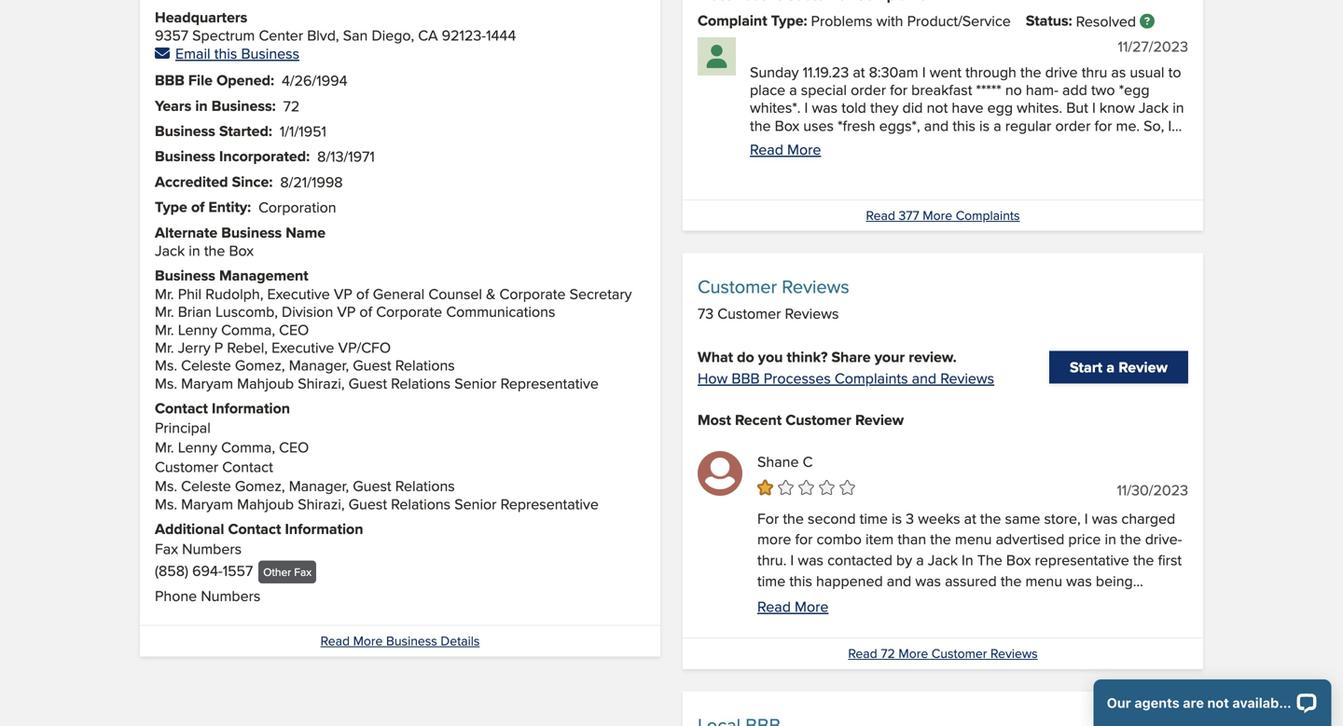 Task type: vqa. For each thing, say whether or not it's contained in the screenshot.
Spgs, to the left
no



Task type: describe. For each thing, give the bounding box(es) containing it.
0 vertical spatial in
[[195, 95, 208, 116]]

8/13/1971
[[317, 146, 375, 167]]

information inside the bbb file opened : 4/26/1994 years in business : 72 business started : 1/1/1951 business incorporated : 8/13/1971 accredited since : 8/21/1998 type of entity : corporation alternate business name jack in the box business management mr. phil rudolph, executive vp of general counsel & corporate secretary mr. brian luscomb, division vp of corporate communications mr. lenny comma, ceo mr. jerry p rebel, executive vp/cfo ms. celeste gomez, manager, guest relations ms. maryam mahjoub shirazi, guest relations senior representative contact information principal mr. lenny comma, ceo customer contact ms. celeste gomez, manager, guest relations ms. maryam mahjoub shirazi, guest relations senior representative
[[212, 398, 290, 420]]

what
[[698, 346, 734, 368]]

most
[[698, 409, 732, 431]]

principal
[[155, 417, 211, 439]]

think?
[[787, 346, 828, 368]]

since
[[232, 171, 269, 193]]

email
[[175, 42, 211, 64]]

a
[[1107, 357, 1115, 379]]

jack
[[155, 240, 185, 261]]

shane
[[758, 451, 799, 473]]

secretary
[[570, 283, 632, 305]]

phone numbers
[[155, 586, 261, 607]]

11/30/2023
[[1118, 480, 1189, 501]]

started
[[219, 120, 269, 142]]

years
[[155, 95, 192, 116]]

9357 spectrum center blvd, san diego, ca 92123-1444
[[155, 24, 516, 46]]

1 vertical spatial contact
[[222, 456, 273, 478]]

9357
[[155, 24, 189, 46]]

2 comma, from the top
[[221, 437, 275, 458]]

resolved
[[1077, 10, 1137, 32]]

communications
[[446, 301, 556, 322]]

8/21/1998
[[280, 171, 343, 193]]

ca
[[418, 24, 438, 46]]

business left the "details"
[[386, 632, 438, 651]]

1444
[[486, 24, 516, 46]]

of left general at the top of the page
[[356, 283, 369, 305]]

2 lenny from the top
[[178, 437, 217, 458]]

bbb inside the bbb file opened : 4/26/1994 years in business : 72 business started : 1/1/1951 business incorporated : 8/13/1971 accredited since : 8/21/1998 type of entity : corporation alternate business name jack in the box business management mr. phil rudolph, executive vp of general counsel & corporate secretary mr. brian luscomb, division vp of corporate communications mr. lenny comma, ceo mr. jerry p rebel, executive vp/cfo ms. celeste gomez, manager, guest relations ms. maryam mahjoub shirazi, guest relations senior representative contact information principal mr. lenny comma, ceo customer contact ms. celeste gomez, manager, guest relations ms. maryam mahjoub shirazi, guest relations senior representative
[[155, 69, 185, 91]]

read more business details
[[321, 632, 480, 651]]

bbb inside what do you think? share your review. how bbb processes complaints and reviews
[[732, 368, 760, 389]]

center
[[259, 24, 303, 46]]

read more business details link
[[321, 632, 480, 651]]

1 horizontal spatial corporate
[[500, 283, 566, 305]]

2 ms. from the top
[[155, 373, 177, 394]]

phil
[[178, 283, 202, 305]]

start a review link
[[1050, 351, 1189, 384]]

1 vertical spatial information
[[285, 519, 363, 540]]

recent
[[735, 409, 782, 431]]

0 horizontal spatial corporate
[[376, 301, 443, 322]]

read more for shane c
[[758, 596, 829, 618]]

0 vertical spatial fax
[[155, 538, 178, 560]]

2 mr. from the top
[[155, 301, 174, 322]]

1 vertical spatial executive
[[272, 337, 334, 358]]

opened
[[217, 69, 271, 91]]

most recent customer review
[[698, 409, 904, 431]]

1 horizontal spatial 72
[[881, 645, 896, 664]]

read for customer
[[849, 645, 878, 664]]

4 ms. from the top
[[155, 494, 177, 515]]

business down jack
[[155, 265, 215, 287]]

of down the accredited
[[191, 196, 205, 218]]

1 vertical spatial fax
[[294, 565, 312, 581]]

management
[[219, 265, 309, 287]]

4 mr. from the top
[[155, 337, 174, 358]]

3 mr. from the top
[[155, 319, 174, 340]]

(858) 694-1557
[[155, 561, 253, 582]]

complaints inside what do you think? share your review. how bbb processes complaints and reviews
[[835, 368, 909, 389]]

spectrum
[[192, 24, 255, 46]]

jerry
[[178, 337, 211, 358]]

box
[[229, 240, 254, 261]]

business up opened
[[241, 42, 300, 64]]

start a review
[[1070, 357, 1168, 379]]

1 mahjoub from the top
[[237, 373, 294, 394]]

1 representative from the top
[[501, 373, 599, 394]]

1 gomez, from the top
[[235, 355, 285, 376]]

read 377 more complaints link
[[866, 206, 1021, 225]]

1 senior from the top
[[455, 373, 497, 394]]

1 lenny from the top
[[178, 319, 217, 340]]

type:
[[771, 9, 808, 31]]

11/27/2023
[[1119, 36, 1189, 57]]

2 senior from the top
[[455, 494, 497, 515]]

377
[[899, 206, 920, 225]]

read 72 more customer reviews
[[849, 645, 1038, 664]]

read 377 more complaints
[[866, 206, 1021, 225]]

your
[[875, 346, 905, 368]]

reviews inside what do you think? share your review. how bbb processes complaints and reviews
[[941, 368, 995, 389]]

1 ms. from the top
[[155, 355, 177, 376]]

customer reviews 73 customer reviews
[[698, 274, 850, 324]]

complaint type: problems with product/service
[[698, 9, 1011, 31]]

73
[[698, 303, 714, 324]]

brian
[[178, 301, 212, 322]]

review.
[[909, 346, 957, 368]]

shane c
[[758, 451, 813, 473]]

review inside "link"
[[1119, 357, 1168, 379]]

type
[[155, 196, 187, 218]]

2 mahjoub from the top
[[237, 494, 294, 515]]

status:
[[1026, 9, 1073, 31]]

what do you think? share your review. how bbb processes complaints and reviews
[[698, 346, 995, 389]]

file
[[188, 69, 213, 91]]

bbb file opened : 4/26/1994 years in business : 72 business started : 1/1/1951 business incorporated : 8/13/1971 accredited since : 8/21/1998 type of entity : corporation alternate business name jack in the box business management mr. phil rudolph, executive vp of general counsel & corporate secretary mr. brian luscomb, division vp of corporate communications mr. lenny comma, ceo mr. jerry p rebel, executive vp/cfo ms. celeste gomez, manager, guest relations ms. maryam mahjoub shirazi, guest relations senior representative contact information principal mr. lenny comma, ceo customer contact ms. celeste gomez, manager, guest relations ms. maryam mahjoub shirazi, guest relations senior representative
[[155, 69, 632, 515]]

alternate
[[155, 221, 218, 243]]

this
[[214, 42, 237, 64]]

how bbb processes complaints and reviews link
[[698, 368, 995, 389]]

counsel
[[429, 283, 482, 305]]

0 vertical spatial complaints
[[956, 206, 1021, 225]]

headquarters
[[155, 6, 248, 28]]

read for details
[[321, 632, 350, 651]]

business up the accredited
[[155, 145, 215, 167]]

read more for 11/27/2023
[[750, 139, 822, 160]]

1 vertical spatial in
[[189, 240, 200, 261]]

694-
[[192, 561, 223, 582]]

1 maryam from the top
[[181, 373, 233, 394]]

san
[[343, 24, 368, 46]]

2 representative from the top
[[501, 494, 599, 515]]

other fax
[[263, 565, 312, 581]]

4/26/1994
[[282, 70, 348, 91]]

start
[[1070, 357, 1103, 379]]

share
[[832, 346, 871, 368]]

entity
[[209, 196, 247, 218]]

business down opened
[[212, 95, 272, 116]]

2 vertical spatial contact
[[228, 519, 281, 540]]

other
[[263, 565, 291, 581]]



Task type: locate. For each thing, give the bounding box(es) containing it.
72
[[283, 95, 300, 116], [881, 645, 896, 664]]

additional contact information
[[155, 519, 363, 540]]

more
[[788, 139, 822, 160], [923, 206, 953, 225], [795, 596, 829, 618], [353, 632, 383, 651], [899, 645, 929, 664]]

contact up 1557
[[228, 519, 281, 540]]

maryam down p
[[181, 373, 233, 394]]

2 ceo from the top
[[279, 437, 309, 458]]

manager, up additional contact information
[[289, 476, 349, 497]]

bbb right how
[[732, 368, 760, 389]]

comma, down rudolph,
[[221, 319, 275, 340]]

numbers for phone numbers
[[201, 586, 261, 607]]

0 horizontal spatial complaints
[[835, 368, 909, 389]]

read more link for 11/27/2023
[[750, 139, 1189, 160]]

ms.
[[155, 355, 177, 376], [155, 373, 177, 394], [155, 476, 177, 497], [155, 494, 177, 515]]

0 vertical spatial representative
[[501, 373, 599, 394]]

review right "a" at the right
[[1119, 357, 1168, 379]]

celeste
[[181, 355, 231, 376], [181, 476, 231, 497]]

manager, down division
[[289, 355, 349, 376]]

1 vertical spatial comma,
[[221, 437, 275, 458]]

reviews
[[782, 274, 850, 300], [785, 303, 839, 324], [941, 368, 995, 389], [991, 645, 1038, 664]]

numbers up 694-
[[182, 538, 242, 560]]

executive
[[267, 283, 330, 305], [272, 337, 334, 358]]

executive down name
[[267, 283, 330, 305]]

mr.
[[155, 283, 174, 305], [155, 301, 174, 322], [155, 319, 174, 340], [155, 337, 174, 358], [155, 437, 174, 458]]

ceo
[[279, 319, 309, 340], [279, 437, 309, 458]]

ceo up additional contact information
[[279, 437, 309, 458]]

1 vertical spatial complaints
[[835, 368, 909, 389]]

0 vertical spatial manager,
[[289, 355, 349, 376]]

fax
[[155, 538, 178, 560], [294, 565, 312, 581]]

:
[[271, 69, 274, 91], [272, 95, 276, 116], [269, 120, 272, 142], [306, 145, 310, 167], [269, 171, 273, 193], [247, 196, 251, 218]]

review down how bbb processes complaints and reviews link
[[856, 409, 904, 431]]

1 vertical spatial manager,
[[289, 476, 349, 497]]

complaint
[[698, 9, 768, 31]]

information up other fax
[[285, 519, 363, 540]]

lenny
[[178, 319, 217, 340], [178, 437, 217, 458]]

relations
[[395, 355, 455, 376], [391, 373, 451, 394], [395, 476, 455, 497], [391, 494, 451, 515]]

manager,
[[289, 355, 349, 376], [289, 476, 349, 497]]

read
[[750, 139, 784, 160], [866, 206, 896, 225], [758, 596, 791, 618], [321, 632, 350, 651], [849, 645, 878, 664]]

you
[[759, 346, 783, 368]]

shirazi, down vp/cfo on the left of page
[[298, 373, 345, 394]]

how
[[698, 368, 728, 389]]

0 vertical spatial ceo
[[279, 319, 309, 340]]

numbers for fax numbers
[[182, 538, 242, 560]]

of up vp/cfo on the left of page
[[360, 301, 372, 322]]

business down the entity
[[221, 221, 282, 243]]

and
[[912, 368, 937, 389]]

0 vertical spatial maryam
[[181, 373, 233, 394]]

1 vertical spatial gomez,
[[235, 476, 285, 497]]

complaints right "377"
[[956, 206, 1021, 225]]

0 horizontal spatial 72
[[283, 95, 300, 116]]

comma,
[[221, 319, 275, 340], [221, 437, 275, 458]]

bbb up years
[[155, 69, 185, 91]]

luscomb,
[[216, 301, 278, 322]]

corporation
[[259, 197, 337, 218]]

0 vertical spatial shirazi,
[[298, 373, 345, 394]]

2 gomez, from the top
[[235, 476, 285, 497]]

customer
[[698, 274, 778, 300], [718, 303, 781, 324], [786, 409, 852, 431], [155, 456, 218, 478], [932, 645, 988, 664]]

72 inside the bbb file opened : 4/26/1994 years in business : 72 business started : 1/1/1951 business incorporated : 8/13/1971 accredited since : 8/21/1998 type of entity : corporation alternate business name jack in the box business management mr. phil rudolph, executive vp of general counsel & corporate secretary mr. brian luscomb, division vp of corporate communications mr. lenny comma, ceo mr. jerry p rebel, executive vp/cfo ms. celeste gomez, manager, guest relations ms. maryam mahjoub shirazi, guest relations senior representative contact information principal mr. lenny comma, ceo customer contact ms. celeste gomez, manager, guest relations ms. maryam mahjoub shirazi, guest relations senior representative
[[283, 95, 300, 116]]

email this business button
[[155, 42, 300, 64]]

phone
[[155, 586, 197, 607]]

fax numbers
[[155, 538, 242, 560]]

1 vertical spatial mahjoub
[[237, 494, 294, 515]]

1 mr. from the top
[[155, 283, 174, 305]]

diego,
[[372, 24, 414, 46]]

1 vertical spatial celeste
[[181, 476, 231, 497]]

gomez, up additional contact information
[[235, 476, 285, 497]]

read more link up the read 377 more complaints
[[750, 139, 1189, 160]]

information down rebel, at the top left of the page
[[212, 398, 290, 420]]

additional
[[155, 519, 224, 540]]

numbers down 1557
[[201, 586, 261, 607]]

1 ceo from the top
[[279, 319, 309, 340]]

0 vertical spatial celeste
[[181, 355, 231, 376]]

1 comma, from the top
[[221, 319, 275, 340]]

rudolph,
[[206, 283, 264, 305]]

0 vertical spatial bbb
[[155, 69, 185, 91]]

general
[[373, 283, 425, 305]]

in left the
[[189, 240, 200, 261]]

incorporated
[[219, 145, 306, 167]]

0 horizontal spatial bbb
[[155, 69, 185, 91]]

1 vertical spatial maryam
[[181, 494, 233, 515]]

c
[[803, 451, 813, 473]]

0 vertical spatial read more
[[750, 139, 822, 160]]

gomez,
[[235, 355, 285, 376], [235, 476, 285, 497]]

1 vertical spatial senior
[[455, 494, 497, 515]]

gomez, right p
[[235, 355, 285, 376]]

0 vertical spatial read more link
[[750, 139, 1189, 160]]

corporate right the &
[[500, 283, 566, 305]]

read for complaints
[[866, 206, 896, 225]]

0 vertical spatial comma,
[[221, 319, 275, 340]]

1 vertical spatial read more
[[758, 596, 829, 618]]

fax right other
[[294, 565, 312, 581]]

1 vertical spatial representative
[[501, 494, 599, 515]]

vp
[[334, 283, 353, 305], [337, 301, 356, 322]]

corporate
[[500, 283, 566, 305], [376, 301, 443, 322]]

fax up '(858)'
[[155, 538, 178, 560]]

1 vertical spatial ceo
[[279, 437, 309, 458]]

maryam up additional
[[181, 494, 233, 515]]

0 horizontal spatial fax
[[155, 538, 178, 560]]

2 manager, from the top
[[289, 476, 349, 497]]

3 ms. from the top
[[155, 476, 177, 497]]

0 vertical spatial mahjoub
[[237, 373, 294, 394]]

2 celeste from the top
[[181, 476, 231, 497]]

1 manager, from the top
[[289, 355, 349, 376]]

the
[[204, 240, 225, 261]]

1 horizontal spatial complaints
[[956, 206, 1021, 225]]

1 vertical spatial lenny
[[178, 437, 217, 458]]

mahjoub up additional contact information
[[237, 494, 294, 515]]

complaints left "and"
[[835, 368, 909, 389]]

92123-
[[442, 24, 486, 46]]

read more link for shane c
[[758, 596, 1189, 618]]

0 vertical spatial review
[[1119, 357, 1168, 379]]

0 vertical spatial executive
[[267, 283, 330, 305]]

1 shirazi, from the top
[[298, 373, 345, 394]]

0 vertical spatial senior
[[455, 373, 497, 394]]

with
[[877, 10, 904, 31]]

shirazi, up additional contact information
[[298, 494, 345, 515]]

maryam
[[181, 373, 233, 394], [181, 494, 233, 515]]

1 vertical spatial read more link
[[758, 596, 1189, 618]]

1/1/1951
[[280, 120, 327, 142]]

1 vertical spatial numbers
[[201, 586, 261, 607]]

0 vertical spatial contact
[[155, 398, 208, 420]]

lenny down phil
[[178, 319, 217, 340]]

name
[[286, 221, 326, 243]]

read 72 more customer reviews link
[[849, 645, 1038, 664]]

details
[[441, 632, 480, 651]]

0 vertical spatial 72
[[283, 95, 300, 116]]

celeste down brian
[[181, 355, 231, 376]]

0 horizontal spatial review
[[856, 409, 904, 431]]

1 vertical spatial bbb
[[732, 368, 760, 389]]

numbers
[[182, 538, 242, 560], [201, 586, 261, 607]]

read more link up read 72 more customer reviews
[[758, 596, 1189, 618]]

ceo right rebel, at the top left of the page
[[279, 319, 309, 340]]

rebel,
[[227, 337, 268, 358]]

contact
[[155, 398, 208, 420], [222, 456, 273, 478], [228, 519, 281, 540]]

0 vertical spatial information
[[212, 398, 290, 420]]

representative
[[501, 373, 599, 394], [501, 494, 599, 515]]

2 maryam from the top
[[181, 494, 233, 515]]

comma, right principal
[[221, 437, 275, 458]]

blvd,
[[307, 24, 339, 46]]

guest
[[353, 355, 392, 376], [349, 373, 387, 394], [353, 476, 392, 497], [349, 494, 387, 515]]

executive down division
[[272, 337, 334, 358]]

processes
[[764, 368, 831, 389]]

email this business
[[175, 42, 300, 64]]

p
[[214, 337, 223, 358]]

problems
[[811, 10, 873, 31]]

corporate up vp/cfo on the left of page
[[376, 301, 443, 322]]

0 vertical spatial lenny
[[178, 319, 217, 340]]

1 celeste from the top
[[181, 355, 231, 376]]

(858)
[[155, 561, 188, 582]]

contact up additional contact information
[[222, 456, 273, 478]]

1 vertical spatial review
[[856, 409, 904, 431]]

0 vertical spatial gomez,
[[235, 355, 285, 376]]

5 mr. from the top
[[155, 437, 174, 458]]

2 shirazi, from the top
[[298, 494, 345, 515]]

customer inside the bbb file opened : 4/26/1994 years in business : 72 business started : 1/1/1951 business incorporated : 8/13/1971 accredited since : 8/21/1998 type of entity : corporation alternate business name jack in the box business management mr. phil rudolph, executive vp of general counsel & corporate secretary mr. brian luscomb, division vp of corporate communications mr. lenny comma, ceo mr. jerry p rebel, executive vp/cfo ms. celeste gomez, manager, guest relations ms. maryam mahjoub shirazi, guest relations senior representative contact information principal mr. lenny comma, ceo customer contact ms. celeste gomez, manager, guest relations ms. maryam mahjoub shirazi, guest relations senior representative
[[155, 456, 218, 478]]

accredited
[[155, 171, 228, 193]]

contact down jerry at the top left
[[155, 398, 208, 420]]

1 vertical spatial 72
[[881, 645, 896, 664]]

&
[[486, 283, 496, 305]]

vp/cfo
[[338, 337, 391, 358]]

celeste up additional
[[181, 476, 231, 497]]

1 horizontal spatial review
[[1119, 357, 1168, 379]]

do
[[737, 346, 755, 368]]

1 vertical spatial shirazi,
[[298, 494, 345, 515]]

read more
[[750, 139, 822, 160], [758, 596, 829, 618]]

product/service
[[908, 10, 1011, 31]]

1 horizontal spatial fax
[[294, 565, 312, 581]]

in down the file
[[195, 95, 208, 116]]

1 horizontal spatial bbb
[[732, 368, 760, 389]]

lenny up additional
[[178, 437, 217, 458]]

1557
[[223, 561, 253, 582]]

business down years
[[155, 120, 215, 142]]

complaints
[[956, 206, 1021, 225], [835, 368, 909, 389]]

0 vertical spatial numbers
[[182, 538, 242, 560]]

mahjoub down rebel, at the top left of the page
[[237, 373, 294, 394]]

division
[[282, 301, 333, 322]]



